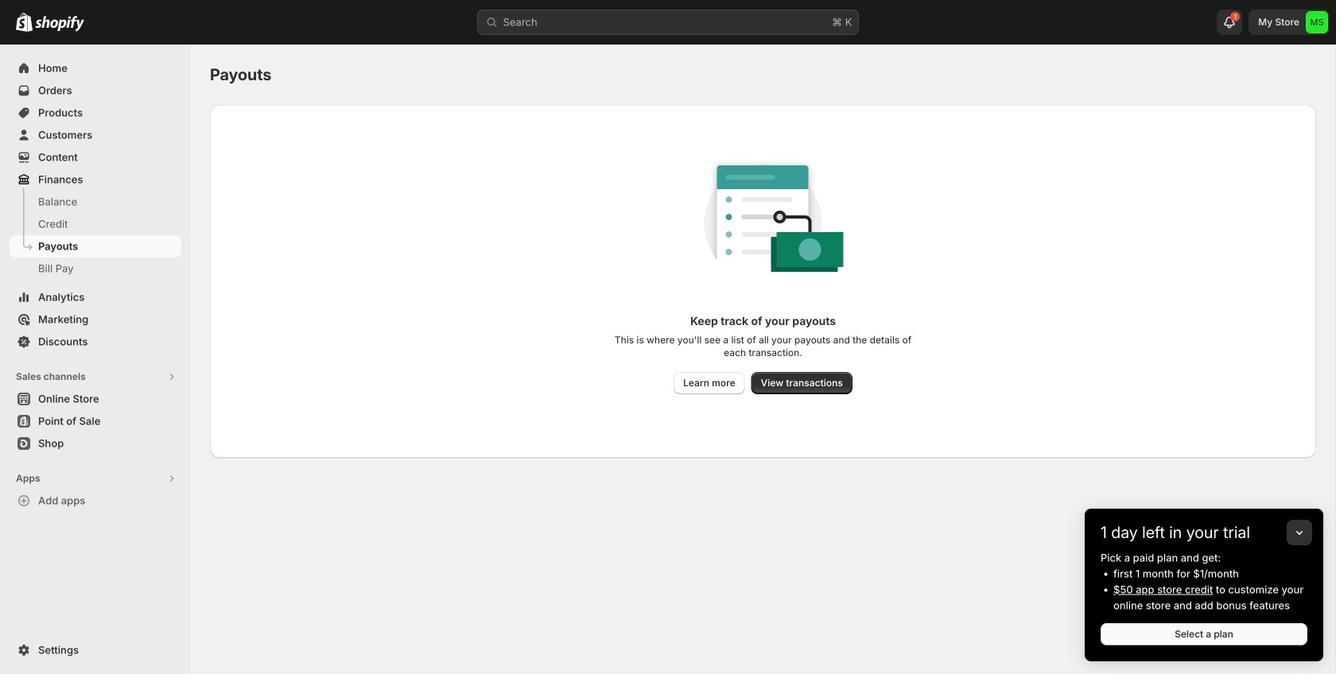 Task type: describe. For each thing, give the bounding box(es) containing it.
my store image
[[1306, 11, 1328, 33]]

shopify image
[[16, 13, 33, 32]]



Task type: vqa. For each thing, say whether or not it's contained in the screenshot.
Store to the middle
no



Task type: locate. For each thing, give the bounding box(es) containing it.
shopify image
[[35, 16, 84, 32]]



